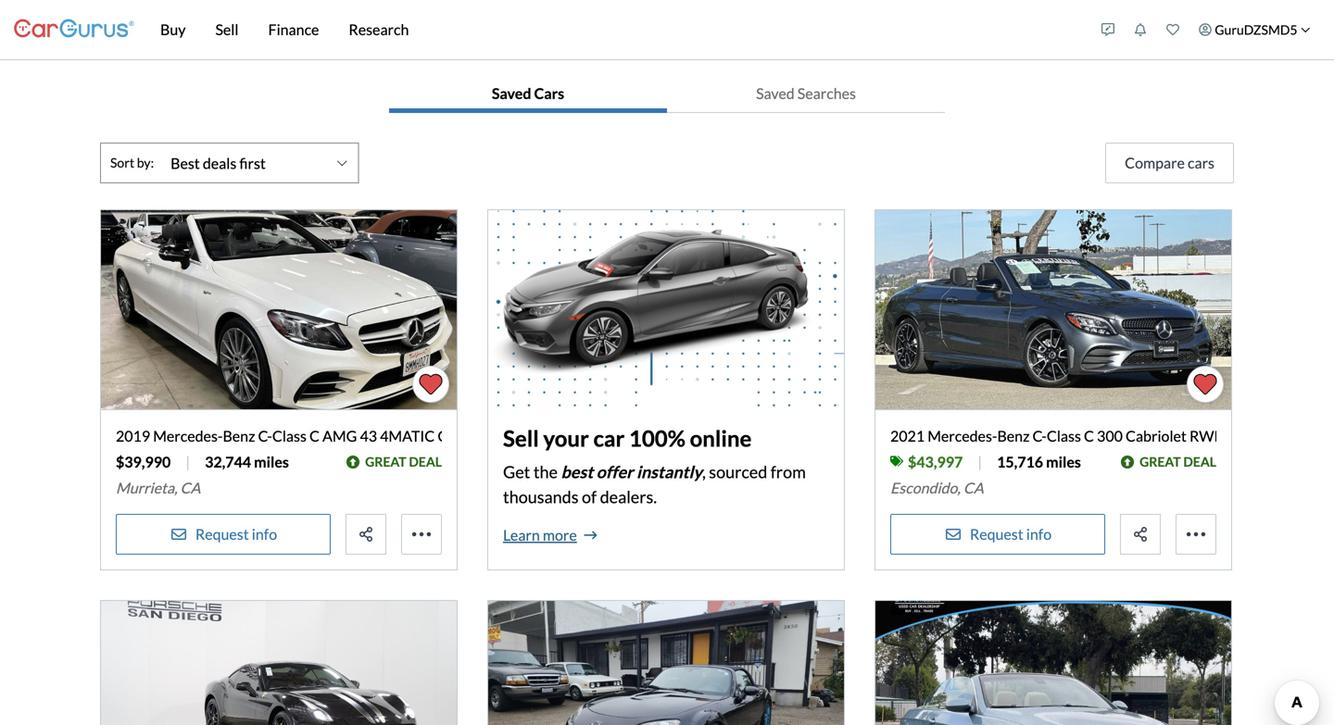 Task type: describe. For each thing, give the bounding box(es) containing it.
add a car review image
[[1101, 23, 1114, 36]]

cargurus logo homepage link link
[[14, 3, 134, 56]]

mercedes- for 32,744 miles
[[153, 427, 223, 445]]

request info button for murrieta, ca
[[116, 514, 331, 555]]

miles for 15,716 miles
[[1046, 453, 1081, 471]]

c- for 32,744
[[258, 427, 272, 445]]

2019 mercedes-benz c-class c amg 43 4matic cabriolet awd image
[[101, 210, 457, 410]]

mercedes- for 15,716 miles
[[928, 427, 997, 445]]

compare cars
[[1125, 154, 1215, 172]]

class for 15,716 miles
[[1047, 427, 1081, 445]]

envelope image for escondido,
[[944, 527, 962, 542]]

dealers.
[[600, 487, 657, 507]]

1 cabriolet from the left
[[438, 427, 499, 445]]

2021 mercedes-benz c-class c 300 cabriolet rwd image
[[875, 210, 1231, 410]]

offer
[[596, 462, 633, 482]]

, sourced from thousands of dealers.
[[503, 462, 806, 507]]

learn more
[[503, 526, 577, 544]]

envelope image for murrieta,
[[169, 527, 188, 542]]

info for 15,716
[[1026, 525, 1052, 543]]

ellipsis h image for rwd
[[1185, 523, 1207, 546]]

online
[[690, 425, 752, 452]]

benz for 15,716
[[997, 427, 1030, 445]]

32,744 miles
[[205, 453, 289, 471]]

saved for saved cars
[[492, 84, 531, 102]]

research
[[349, 20, 409, 38]]

awd
[[502, 427, 537, 445]]

deal for rwd
[[1183, 454, 1216, 470]]

c- for 15,716
[[1033, 427, 1047, 445]]

rwd
[[1189, 427, 1225, 445]]

300
[[1097, 427, 1123, 445]]

compare
[[1125, 154, 1185, 172]]

2019 mercedes-benz c-class c amg 43 4matic cabriolet awd
[[116, 427, 537, 445]]

c for 300
[[1084, 427, 1094, 445]]

2 cabriolet from the left
[[1126, 427, 1187, 445]]

sell for sell your car 100% online
[[503, 425, 539, 452]]

15,716 miles
[[997, 453, 1081, 471]]

great for cabriolet
[[1140, 454, 1181, 470]]

buy
[[160, 20, 186, 38]]

searches
[[797, 84, 856, 102]]

from
[[771, 462, 806, 482]]

2019
[[116, 427, 150, 445]]

get the best offer instantly
[[503, 462, 702, 482]]

ca for escondido, ca
[[963, 479, 984, 497]]

car
[[593, 425, 625, 452]]

32,744
[[205, 453, 251, 471]]

2016 ferrari california t roadster image
[[101, 601, 457, 725]]

2021
[[890, 427, 925, 445]]

sell button
[[201, 0, 253, 59]]

request info button for escondido, ca
[[890, 514, 1105, 555]]

2011 mazda mx-5 miata sport image
[[488, 601, 844, 725]]

gurudzsmd5 menu
[[1092, 4, 1320, 56]]

sort
[[110, 155, 134, 171]]

request info for escondido, ca
[[970, 525, 1052, 543]]

sourced
[[709, 462, 767, 482]]

thousands
[[503, 487, 579, 507]]

benz for 32,744
[[223, 427, 255, 445]]

long arrow right image
[[584, 528, 597, 543]]

saved cars link
[[389, 75, 667, 112]]

the
[[533, 462, 558, 482]]

sell your car 100% online
[[503, 425, 752, 452]]

,
[[702, 462, 706, 482]]

saved for saved searches
[[756, 84, 795, 102]]

| for 15,716
[[978, 453, 982, 471]]

menu bar containing buy
[[134, 0, 1092, 59]]

100%
[[629, 425, 686, 452]]

| for 32,744
[[186, 453, 190, 471]]

cars
[[534, 84, 564, 102]]

escondido, ca
[[890, 479, 984, 497]]



Task type: locate. For each thing, give the bounding box(es) containing it.
deal
[[409, 454, 442, 470], [1183, 454, 1216, 470]]

1 envelope image from the left
[[169, 527, 188, 542]]

1 request from the left
[[195, 525, 249, 543]]

1 horizontal spatial request info button
[[890, 514, 1105, 555]]

1 horizontal spatial deal
[[1183, 454, 1216, 470]]

1 horizontal spatial great deal
[[1140, 454, 1216, 470]]

2 ellipsis h image from the left
[[1185, 523, 1207, 546]]

1 horizontal spatial c
[[1084, 427, 1094, 445]]

2 request info from the left
[[970, 525, 1052, 543]]

1 c from the left
[[309, 427, 320, 445]]

1 horizontal spatial great
[[1140, 454, 1181, 470]]

43
[[360, 427, 377, 445]]

1 great from the left
[[365, 454, 406, 470]]

benz
[[223, 427, 255, 445], [997, 427, 1030, 445]]

0 horizontal spatial ellipsis h image
[[410, 523, 433, 546]]

great deal down the rwd at the bottom right of page
[[1140, 454, 1216, 470]]

1 class from the left
[[272, 427, 307, 445]]

c left amg
[[309, 427, 320, 445]]

info for 32,744
[[252, 525, 277, 543]]

1 horizontal spatial |
[[978, 453, 982, 471]]

sell
[[215, 20, 239, 38], [503, 425, 539, 452]]

request info down 32,744
[[195, 525, 277, 543]]

request info button down 15,716
[[890, 514, 1105, 555]]

by:
[[137, 155, 154, 171]]

more
[[543, 526, 577, 544]]

1 benz from the left
[[223, 427, 255, 445]]

1 c- from the left
[[258, 427, 272, 445]]

saved left searches
[[756, 84, 795, 102]]

class for 32,744 miles
[[272, 427, 307, 445]]

c left 300
[[1084, 427, 1094, 445]]

$43,997
[[908, 453, 963, 471]]

escondido,
[[890, 479, 960, 497]]

c- up 32,744 miles at the bottom of page
[[258, 427, 272, 445]]

1 ca from the left
[[180, 479, 200, 497]]

miles down 2021 mercedes-benz c-class c 300 cabriolet rwd
[[1046, 453, 1081, 471]]

request down escondido, ca
[[970, 525, 1023, 543]]

1 great deal from the left
[[365, 454, 442, 470]]

class up 32,744 miles at the bottom of page
[[272, 427, 307, 445]]

2021 mercedes-benz c-class c 300 cabriolet rwd
[[890, 427, 1225, 445]]

1 saved from the left
[[492, 84, 531, 102]]

finance button
[[253, 0, 334, 59]]

sell up get
[[503, 425, 539, 452]]

sell for sell
[[215, 20, 239, 38]]

request
[[195, 525, 249, 543], [970, 525, 1023, 543]]

1 horizontal spatial cabriolet
[[1126, 427, 1187, 445]]

2 saved from the left
[[756, 84, 795, 102]]

1 request info button from the left
[[116, 514, 331, 555]]

cabriolet left awd
[[438, 427, 499, 445]]

learn
[[503, 526, 540, 544]]

envelope image down murrieta, ca at the bottom
[[169, 527, 188, 542]]

saved
[[492, 84, 531, 102], [756, 84, 795, 102]]

share alt image
[[1131, 527, 1150, 542]]

compare cars button
[[1105, 143, 1234, 183]]

request info down 15,716
[[970, 525, 1052, 543]]

mercedes- up $43,997
[[928, 427, 997, 445]]

finance
[[268, 20, 319, 38]]

request info button down 32,744
[[116, 514, 331, 555]]

ca for murrieta, ca
[[180, 479, 200, 497]]

miles for 32,744 miles
[[254, 453, 289, 471]]

|
[[186, 453, 190, 471], [978, 453, 982, 471]]

2 miles from the left
[[1046, 453, 1081, 471]]

great
[[365, 454, 406, 470], [1140, 454, 1181, 470]]

instantly
[[636, 462, 702, 482]]

1 mercedes- from the left
[[153, 427, 223, 445]]

cargurus logo homepage link image
[[14, 3, 134, 56]]

great deal for 4matic
[[365, 454, 442, 470]]

ellipsis h image right share alt image
[[1185, 523, 1207, 546]]

envelope image
[[169, 527, 188, 542], [944, 527, 962, 542]]

1 horizontal spatial request info
[[970, 525, 1052, 543]]

1 horizontal spatial ellipsis h image
[[1185, 523, 1207, 546]]

great deal
[[365, 454, 442, 470], [1140, 454, 1216, 470]]

request info for murrieta, ca
[[195, 525, 277, 543]]

0 horizontal spatial deal
[[409, 454, 442, 470]]

1 horizontal spatial benz
[[997, 427, 1030, 445]]

request info button
[[116, 514, 331, 555], [890, 514, 1105, 555]]

great down 43
[[365, 454, 406, 470]]

of
[[582, 487, 597, 507]]

0 horizontal spatial cabriolet
[[438, 427, 499, 445]]

1 vertical spatial sell
[[503, 425, 539, 452]]

0 horizontal spatial c
[[309, 427, 320, 445]]

1 horizontal spatial class
[[1047, 427, 1081, 445]]

0 horizontal spatial great deal
[[365, 454, 442, 470]]

share alt image
[[357, 527, 375, 542]]

2 great deal from the left
[[1140, 454, 1216, 470]]

0 horizontal spatial request info
[[195, 525, 277, 543]]

cabriolet
[[438, 427, 499, 445], [1126, 427, 1187, 445]]

great deal down 4matic
[[365, 454, 442, 470]]

2 request from the left
[[970, 525, 1023, 543]]

cabriolet right 300
[[1126, 427, 1187, 445]]

mercedes-
[[153, 427, 223, 445], [928, 427, 997, 445]]

ellipsis h image
[[410, 523, 433, 546], [1185, 523, 1207, 546]]

2007 bmw 3 series 335i convertible rwd image
[[875, 601, 1231, 725]]

2 info from the left
[[1026, 525, 1052, 543]]

2 c from the left
[[1084, 427, 1094, 445]]

gurudzsmd5
[[1215, 22, 1297, 38]]

gurudzsmd5 menu item
[[1189, 4, 1320, 56]]

2 | from the left
[[978, 453, 982, 471]]

learn more link
[[503, 524, 597, 546]]

saved cars image
[[1166, 23, 1179, 36]]

$39,990
[[116, 453, 171, 471]]

0 horizontal spatial miles
[[254, 453, 289, 471]]

0 horizontal spatial request
[[195, 525, 249, 543]]

great deal for rwd
[[1140, 454, 1216, 470]]

1 horizontal spatial mercedes-
[[928, 427, 997, 445]]

0 horizontal spatial benz
[[223, 427, 255, 445]]

ca right escondido,
[[963, 479, 984, 497]]

2 class from the left
[[1047, 427, 1081, 445]]

sort by:
[[110, 155, 154, 171]]

0 horizontal spatial info
[[252, 525, 277, 543]]

| up murrieta, ca at the bottom
[[186, 453, 190, 471]]

saved searches link
[[667, 75, 945, 112]]

your
[[543, 425, 589, 452]]

amg
[[322, 427, 357, 445]]

c- up 15,716 miles
[[1033, 427, 1047, 445]]

0 horizontal spatial ca
[[180, 479, 200, 497]]

0 horizontal spatial great
[[365, 454, 406, 470]]

c for amg
[[309, 427, 320, 445]]

cars
[[1188, 154, 1215, 172]]

ca right murrieta,
[[180, 479, 200, 497]]

1 horizontal spatial c-
[[1033, 427, 1047, 445]]

c-
[[258, 427, 272, 445], [1033, 427, 1047, 445]]

benz up 32,744 miles at the bottom of page
[[223, 427, 255, 445]]

2 benz from the left
[[997, 427, 1030, 445]]

request for escondido, ca
[[970, 525, 1023, 543]]

1 horizontal spatial saved
[[756, 84, 795, 102]]

saved inside saved searches link
[[756, 84, 795, 102]]

4matic
[[380, 427, 435, 445]]

2 great from the left
[[1140, 454, 1181, 470]]

deal down 4matic
[[409, 454, 442, 470]]

2 mercedes- from the left
[[928, 427, 997, 445]]

ellipsis h image for 4matic
[[410, 523, 433, 546]]

0 horizontal spatial |
[[186, 453, 190, 471]]

class
[[272, 427, 307, 445], [1047, 427, 1081, 445]]

request for murrieta, ca
[[195, 525, 249, 543]]

gurudzsmd5 button
[[1189, 4, 1320, 56]]

class up 15,716 miles
[[1047, 427, 1081, 445]]

1 request info from the left
[[195, 525, 277, 543]]

15,716
[[997, 453, 1043, 471]]

research button
[[334, 0, 424, 59]]

menu bar
[[134, 0, 1092, 59]]

0 horizontal spatial class
[[272, 427, 307, 445]]

benz up 15,716
[[997, 427, 1030, 445]]

buy button
[[145, 0, 201, 59]]

saved cars
[[492, 84, 564, 102]]

0 horizontal spatial envelope image
[[169, 527, 188, 542]]

1 horizontal spatial miles
[[1046, 453, 1081, 471]]

deal down the rwd at the bottom right of page
[[1183, 454, 1216, 470]]

| left 15,716
[[978, 453, 982, 471]]

best
[[561, 462, 593, 482]]

0 horizontal spatial c-
[[258, 427, 272, 445]]

0 horizontal spatial sell
[[215, 20, 239, 38]]

1 | from the left
[[186, 453, 190, 471]]

1 horizontal spatial info
[[1026, 525, 1052, 543]]

2 c- from the left
[[1033, 427, 1047, 445]]

get
[[503, 462, 530, 482]]

1 horizontal spatial envelope image
[[944, 527, 962, 542]]

murrieta, ca
[[116, 479, 200, 497]]

1 horizontal spatial ca
[[963, 479, 984, 497]]

0 horizontal spatial mercedes-
[[153, 427, 223, 445]]

envelope image down escondido, ca
[[944, 527, 962, 542]]

2 ca from the left
[[963, 479, 984, 497]]

info
[[252, 525, 277, 543], [1026, 525, 1052, 543]]

saved left cars
[[492, 84, 531, 102]]

great for 43
[[365, 454, 406, 470]]

2 request info button from the left
[[890, 514, 1105, 555]]

c
[[309, 427, 320, 445], [1084, 427, 1094, 445]]

deal for 4matic
[[409, 454, 442, 470]]

2 envelope image from the left
[[944, 527, 962, 542]]

user icon image
[[1199, 23, 1212, 36]]

ca
[[180, 479, 200, 497], [963, 479, 984, 497]]

1 deal from the left
[[409, 454, 442, 470]]

open notifications image
[[1134, 23, 1147, 36]]

great up share alt image
[[1140, 454, 1181, 470]]

0 vertical spatial sell
[[215, 20, 239, 38]]

info down 15,716 miles
[[1026, 525, 1052, 543]]

ellipsis h image right share alt icon
[[410, 523, 433, 546]]

saved searches
[[756, 84, 856, 102]]

miles right 32,744
[[254, 453, 289, 471]]

1 ellipsis h image from the left
[[410, 523, 433, 546]]

0 horizontal spatial saved
[[492, 84, 531, 102]]

chevron down image
[[1301, 25, 1310, 35]]

murrieta,
[[116, 479, 177, 497]]

sell right buy
[[215, 20, 239, 38]]

1 horizontal spatial sell
[[503, 425, 539, 452]]

request info
[[195, 525, 277, 543], [970, 525, 1052, 543]]

1 horizontal spatial request
[[970, 525, 1023, 543]]

0 horizontal spatial request info button
[[116, 514, 331, 555]]

sell inside popup button
[[215, 20, 239, 38]]

2 deal from the left
[[1183, 454, 1216, 470]]

1 miles from the left
[[254, 453, 289, 471]]

mercedes- up 32,744
[[153, 427, 223, 445]]

request down 32,744
[[195, 525, 249, 543]]

info down 32,744 miles at the bottom of page
[[252, 525, 277, 543]]

1 info from the left
[[252, 525, 277, 543]]

miles
[[254, 453, 289, 471], [1046, 453, 1081, 471]]



Task type: vqa. For each thing, say whether or not it's contained in the screenshot.
OF
yes



